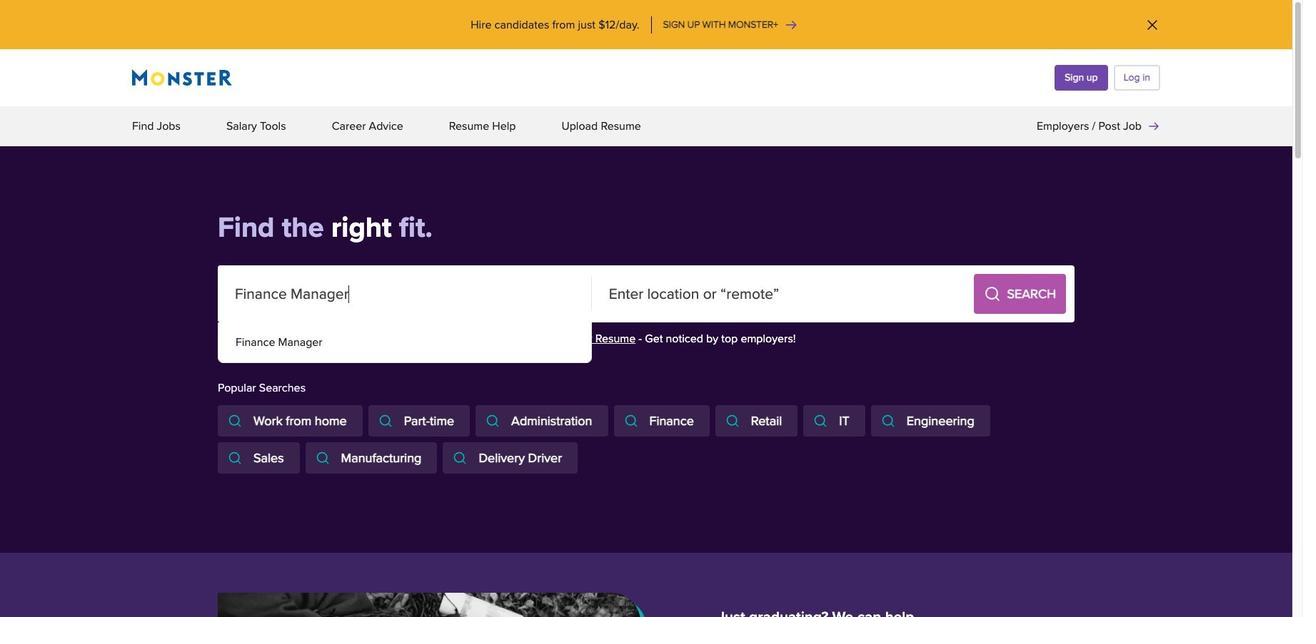 Task type: describe. For each thing, give the bounding box(es) containing it.
monster image
[[132, 69, 232, 86]]

Enter location or "remote" search field
[[592, 266, 966, 323]]

Search jobs, keywords, companies search field
[[218, 266, 592, 323]]



Task type: vqa. For each thing, say whether or not it's contained in the screenshot.
health system executive at diagnostica stago, inc. "element"'s Save This Job ICON
no



Task type: locate. For each thing, give the bounding box(es) containing it.
option
[[218, 328, 591, 357]]



